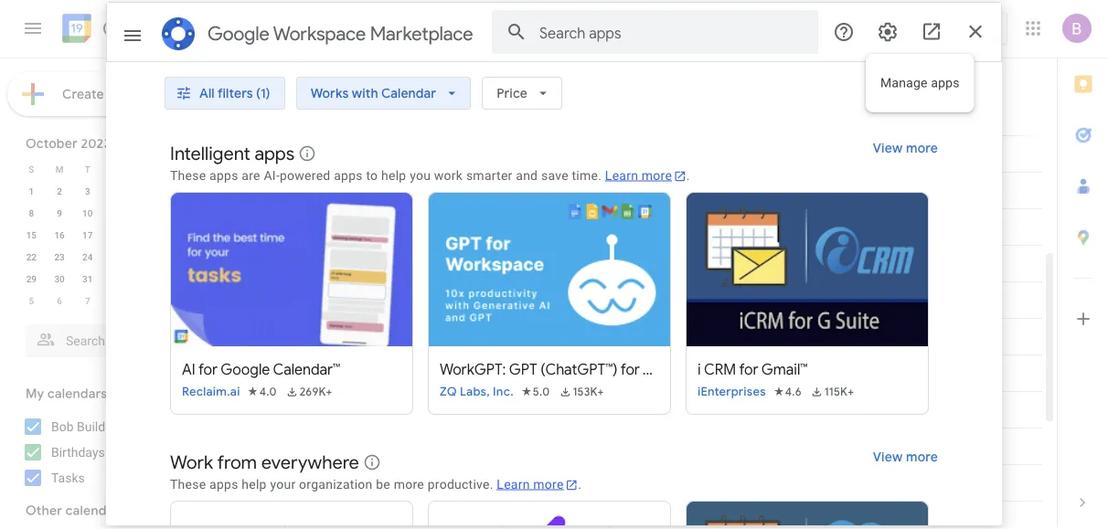 Task type: vqa. For each thing, say whether or not it's contained in the screenshot.
5 PM
yes



Task type: locate. For each thing, give the bounding box(es) containing it.
0 horizontal spatial 2
[[57, 186, 62, 197]]

5 down 29 element
[[29, 295, 34, 306]]

3 up the 10 element
[[85, 186, 90, 197]]

1 down 12
[[250, 349, 255, 360]]

1 vertical spatial 4
[[250, 459, 255, 470]]

grid
[[234, 59, 1058, 530]]

0 vertical spatial october
[[388, 16, 465, 41]]

0 horizontal spatial 10
[[82, 208, 93, 219]]

1 vertical spatial 11
[[195, 295, 205, 306]]

3 pm from the top
[[257, 386, 271, 397]]

3
[[85, 186, 90, 197], [169, 274, 175, 285]]

11
[[244, 276, 255, 287], [195, 295, 205, 306]]

2 down the "1 pm"
[[250, 386, 255, 397]]

13
[[167, 208, 177, 219]]

cell
[[102, 180, 130, 202], [102, 202, 130, 224], [102, 224, 130, 246], [102, 246, 130, 268], [102, 268, 130, 290], [102, 290, 130, 312]]

1 horizontal spatial october 2023
[[388, 16, 514, 41]]

row containing 29
[[17, 268, 214, 290]]

1 vertical spatial calendars
[[66, 503, 125, 520]]

october
[[388, 16, 465, 41], [26, 135, 78, 152]]

am down 9 am
[[257, 240, 271, 251]]

0 vertical spatial calendars
[[47, 386, 107, 403]]

11 for 11 am
[[244, 276, 255, 287]]

1 horizontal spatial 8
[[249, 166, 255, 177]]

1 horizontal spatial 2023
[[469, 16, 514, 41]]

1 horizontal spatial 7
[[197, 186, 203, 197]]

0 vertical spatial 6
[[169, 186, 175, 197]]

8 inside row
[[29, 208, 34, 219]]

24
[[82, 252, 93, 263]]

1 horizontal spatial 3
[[169, 274, 175, 285]]

11 inside row
[[195, 295, 205, 306]]

1 inside row
[[29, 186, 34, 197]]

6 cell from the top
[[102, 290, 130, 312]]

4 up 5 pm
[[250, 459, 255, 470]]

1pm
[[721, 371, 744, 384]]

cell for 7
[[102, 290, 130, 312]]

0 vertical spatial 5
[[29, 295, 34, 306]]

29 element
[[20, 268, 42, 290]]

support image
[[826, 17, 848, 39]]

0 vertical spatial 4
[[197, 274, 203, 285]]

9 up 16 element
[[57, 208, 62, 219]]

1 vertical spatial 1
[[250, 349, 255, 360]]

1 pm from the top
[[257, 313, 271, 324]]

1 horizontal spatial october
[[388, 16, 465, 41]]

pm up 5 pm
[[257, 459, 271, 470]]

pm for 12 pm
[[257, 313, 271, 324]]

27
[[167, 252, 177, 263]]

1 vertical spatial october
[[26, 135, 78, 152]]

22
[[26, 252, 37, 263]]

october 2023
[[388, 16, 514, 41], [26, 135, 111, 152]]

5
[[29, 295, 34, 306], [250, 496, 255, 507]]

4
[[197, 274, 203, 285], [250, 459, 255, 470]]

november 10 element
[[161, 290, 183, 312]]

other calendars
[[26, 503, 125, 520]]

10 down november 3 element
[[167, 295, 177, 306]]

2 inside grid
[[250, 386, 255, 397]]

8 am
[[249, 166, 271, 177]]

7 row from the top
[[17, 290, 214, 312]]

row group containing 1
[[17, 180, 214, 312]]

november 3 element
[[161, 268, 183, 290]]

2
[[57, 186, 62, 197], [250, 386, 255, 397]]

11 down november 4 element
[[195, 295, 205, 306]]

calendars for my calendars
[[47, 386, 107, 403]]

column header
[[285, 59, 394, 135], [394, 59, 502, 135], [502, 59, 611, 135], [610, 59, 719, 135], [718, 59, 827, 135], [826, 59, 935, 135], [934, 59, 1043, 135]]

1 s from the left
[[29, 164, 34, 175]]

0 horizontal spatial 6
[[57, 295, 62, 306]]

6 inside november 6 'element'
[[57, 295, 62, 306]]

2 pm
[[250, 386, 271, 397]]

row group
[[17, 180, 214, 312]]

t
[[85, 164, 90, 175]]

7 down 31 element
[[85, 295, 90, 306]]

1 vertical spatial 7
[[85, 295, 90, 306]]

grid containing title
[[234, 59, 1058, 530]]

10 up 11 am
[[244, 240, 255, 251]]

3 up november 10 element
[[169, 274, 175, 285]]

1 horizontal spatial 2
[[250, 386, 255, 397]]

cell for 10
[[102, 202, 130, 224]]

21
[[195, 230, 205, 241]]

pm down the "1 pm"
[[257, 386, 271, 397]]

4 pm
[[250, 459, 271, 470]]

row
[[17, 158, 214, 180], [17, 180, 214, 202], [17, 202, 214, 224], [17, 224, 214, 246], [17, 246, 214, 268], [17, 268, 214, 290], [17, 290, 214, 312]]

9 inside row
[[57, 208, 62, 219]]

29
[[26, 274, 37, 285]]

0 horizontal spatial october
[[26, 135, 78, 152]]

other
[[26, 503, 62, 520]]

5 down 4 pm
[[250, 496, 255, 507]]

11 for 11
[[195, 295, 205, 306]]

calendar element
[[59, 10, 185, 50]]

cell for 24
[[102, 246, 130, 268]]

birthdays
[[51, 445, 105, 460]]

2 inside row
[[57, 186, 62, 197]]

0 horizontal spatial 5
[[29, 295, 34, 306]]

1 vertical spatial 8
[[29, 208, 34, 219]]

1 vertical spatial 5
[[250, 496, 255, 507]]

4 for 4
[[197, 274, 203, 285]]

8 up the 15 element
[[29, 208, 34, 219]]

8 inside grid
[[249, 166, 255, 177]]

1 vertical spatial 6
[[57, 295, 62, 306]]

1 vertical spatial 10
[[244, 240, 255, 251]]

15
[[26, 230, 37, 241]]

0 horizontal spatial 3
[[85, 186, 90, 197]]

pm down 4 pm
[[257, 496, 271, 507]]

row containing 15
[[17, 224, 214, 246]]

4 row from the top
[[17, 224, 214, 246]]

11 up 12
[[244, 276, 255, 287]]

21 element
[[189, 224, 211, 246]]

pm for 1 pm
[[257, 349, 271, 360]]

10
[[82, 208, 93, 219], [244, 240, 255, 251], [167, 295, 177, 306]]

calendars
[[47, 386, 107, 403], [66, 503, 125, 520]]

am down 8 am
[[257, 203, 271, 214]]

8
[[249, 166, 255, 177], [29, 208, 34, 219]]

0 horizontal spatial s
[[29, 164, 34, 175]]

15 element
[[20, 224, 42, 246]]

4 am from the top
[[257, 276, 271, 287]]

2 down m
[[57, 186, 62, 197]]

6 down 30 element
[[57, 295, 62, 306]]

1 up the 15 element
[[29, 186, 34, 197]]

am up 9 am
[[257, 166, 271, 177]]

1 horizontal spatial 5
[[250, 496, 255, 507]]

1 vertical spatial 2
[[250, 386, 255, 397]]

5 pm
[[250, 496, 271, 507]]

m
[[56, 164, 64, 175]]

3 cell from the top
[[102, 224, 130, 246]]

9 up 10 am
[[249, 203, 255, 214]]

1 vertical spatial october 2023
[[26, 135, 111, 152]]

0 horizontal spatial 11
[[195, 295, 205, 306]]

1 row from the top
[[17, 158, 214, 180]]

6 up the 13 element
[[169, 186, 175, 197]]

5 cell from the top
[[102, 268, 130, 290]]

am for 9 am
[[257, 203, 271, 214]]

0 vertical spatial 10
[[82, 208, 93, 219]]

17 element
[[77, 224, 99, 246]]

calendars up bob builder
[[47, 386, 107, 403]]

30 element
[[49, 268, 70, 290]]

am up 12 pm at the left
[[257, 276, 271, 287]]

7
[[197, 186, 203, 197], [85, 295, 90, 306]]

4 pm from the top
[[257, 459, 271, 470]]

5 inside row
[[29, 295, 34, 306]]

november 7 element
[[77, 290, 99, 312]]

17
[[82, 230, 93, 241]]

9 for 9 am
[[249, 203, 255, 214]]

s left m
[[29, 164, 34, 175]]

7 up 14 element
[[197, 186, 203, 197]]

3 row from the top
[[17, 202, 214, 224]]

s right f
[[197, 164, 203, 175]]

1
[[29, 186, 34, 197], [250, 349, 255, 360]]

2 for 2 pm
[[250, 386, 255, 397]]

10 up 17
[[82, 208, 93, 219]]

10 for the 10 element
[[82, 208, 93, 219]]

6 column header from the left
[[826, 59, 935, 135]]

2 vertical spatial 10
[[167, 295, 177, 306]]

calendars down tasks
[[66, 503, 125, 520]]

0 vertical spatial 1
[[29, 186, 34, 197]]

1 horizontal spatial 1
[[250, 349, 255, 360]]

0 horizontal spatial 2023
[[81, 135, 111, 152]]

am for 8 am
[[257, 166, 271, 177]]

0 horizontal spatial 1
[[29, 186, 34, 197]]

1 inside grid
[[250, 349, 255, 360]]

pm up '2 pm'
[[257, 349, 271, 360]]

8 for 8 am
[[249, 166, 255, 177]]

row containing s
[[17, 158, 214, 180]]

november 5 element
[[20, 290, 42, 312]]

s
[[29, 164, 34, 175], [197, 164, 203, 175]]

22 element
[[20, 246, 42, 268]]

am
[[257, 166, 271, 177], [257, 203, 271, 214], [257, 240, 271, 251], [257, 276, 271, 287]]

5 column header from the left
[[718, 59, 827, 135]]

0 vertical spatial 2
[[57, 186, 62, 197]]

2023
[[469, 16, 514, 41], [81, 135, 111, 152]]

pm right 12
[[257, 313, 271, 324]]

2 am from the top
[[257, 203, 271, 214]]

0 horizontal spatial october 2023
[[26, 135, 111, 152]]

None search field
[[0, 317, 227, 358]]

4 inside grid
[[250, 459, 255, 470]]

0 horizontal spatial 8
[[29, 208, 34, 219]]

calendar heading
[[99, 16, 185, 42]]

2 cell from the top
[[102, 202, 130, 224]]

6
[[169, 186, 175, 197], [57, 295, 62, 306]]

5 pm from the top
[[257, 496, 271, 507]]

27 element
[[161, 246, 183, 268]]

0 horizontal spatial 9
[[57, 208, 62, 219]]

31
[[82, 274, 93, 285]]

november 4 element
[[189, 268, 211, 290]]

2 horizontal spatial 10
[[244, 240, 255, 251]]

1 horizontal spatial 9
[[249, 203, 255, 214]]

calendars for other calendars
[[66, 503, 125, 520]]

0 vertical spatial 11
[[244, 276, 255, 287]]

16 element
[[49, 224, 70, 246]]

pm
[[257, 313, 271, 324], [257, 349, 271, 360], [257, 386, 271, 397], [257, 459, 271, 470], [257, 496, 271, 507]]

4 up november 11 element
[[197, 274, 203, 285]]

3 am from the top
[[257, 240, 271, 251]]

30
[[54, 274, 65, 285]]

tab list
[[1058, 59, 1109, 478]]

28
[[195, 252, 205, 263]]

pm for 4 pm
[[257, 459, 271, 470]]

today
[[244, 20, 281, 37]]

1 horizontal spatial 11
[[244, 276, 255, 287]]

28 element
[[189, 246, 211, 268]]

4 inside november 4 element
[[197, 274, 203, 285]]

title 1pm , los angeles
[[721, 357, 810, 384]]

20 element
[[161, 224, 183, 246]]

7 column header from the left
[[934, 59, 1043, 135]]

10 for 10 am
[[244, 240, 255, 251]]

0 horizontal spatial 4
[[197, 274, 203, 285]]

24 element
[[77, 246, 99, 268]]

4 cell from the top
[[102, 246, 130, 268]]

2 pm from the top
[[257, 349, 271, 360]]

1 horizontal spatial 4
[[250, 459, 255, 470]]

1 am from the top
[[257, 166, 271, 177]]

0 horizontal spatial 7
[[85, 295, 90, 306]]

10 for november 10 element
[[167, 295, 177, 306]]

9
[[249, 203, 255, 214], [57, 208, 62, 219]]

0 vertical spatial 8
[[249, 166, 255, 177]]

1 horizontal spatial 10
[[167, 295, 177, 306]]

wednesday column header
[[102, 158, 130, 180]]

2 row from the top
[[17, 180, 214, 202]]

my calendars list
[[4, 413, 227, 493]]

builder
[[77, 419, 116, 435]]

8 for 8
[[29, 208, 34, 219]]

1 cell from the top
[[102, 180, 130, 202]]

1 horizontal spatial s
[[197, 164, 203, 175]]

8 up 9 am
[[249, 166, 255, 177]]

12 pm
[[244, 313, 271, 324]]

0 vertical spatial 2023
[[469, 16, 514, 41]]

6 row from the top
[[17, 268, 214, 290]]

row containing 8
[[17, 202, 214, 224]]

5 row from the top
[[17, 246, 214, 268]]



Task type: describe. For each thing, give the bounding box(es) containing it.
16
[[54, 230, 65, 241]]

12
[[244, 313, 255, 324]]

my calendars button
[[4, 380, 227, 409]]

pm for 5 pm
[[257, 496, 271, 507]]

14
[[195, 208, 205, 219]]

my calendars
[[26, 386, 107, 403]]

my
[[26, 386, 44, 403]]

1 vertical spatial 2023
[[81, 135, 111, 152]]

1 for 1 pm
[[250, 349, 255, 360]]

today button
[[232, 12, 292, 45]]

23 element
[[49, 246, 70, 268]]

10 am
[[244, 240, 271, 251]]

9 for 9
[[57, 208, 62, 219]]

bob
[[51, 419, 74, 435]]

,
[[744, 371, 746, 384]]

los
[[749, 371, 767, 384]]

2 for 2
[[57, 186, 62, 197]]

cell for 3
[[102, 180, 130, 202]]

5 for 5 pm
[[250, 496, 255, 507]]

1 for 1
[[29, 186, 34, 197]]

4 for 4 pm
[[250, 459, 255, 470]]

2 column header from the left
[[394, 59, 502, 135]]

0 vertical spatial 7
[[197, 186, 203, 197]]

10 element
[[77, 202, 99, 224]]

calendar
[[102, 16, 185, 42]]

november 11 element
[[189, 290, 211, 312]]

cell for 17
[[102, 224, 130, 246]]

main drawer image
[[22, 17, 44, 39]]

11 am
[[244, 276, 271, 287]]

tasks
[[51, 471, 85, 486]]

23
[[54, 252, 65, 263]]

1 column header from the left
[[285, 59, 394, 135]]

0 vertical spatial 3
[[85, 186, 90, 197]]

3 column header from the left
[[502, 59, 611, 135]]

2 s from the left
[[197, 164, 203, 175]]

31 element
[[77, 268, 99, 290]]

angeles
[[770, 371, 810, 384]]

row containing 22
[[17, 246, 214, 268]]

1 vertical spatial 3
[[169, 274, 175, 285]]

bob builder
[[51, 419, 116, 435]]

row containing 5
[[17, 290, 214, 312]]

1 horizontal spatial 6
[[169, 186, 175, 197]]

0 vertical spatial october 2023
[[388, 16, 514, 41]]

13 element
[[161, 202, 183, 224]]

5 for 5
[[29, 295, 34, 306]]

am for 10 am
[[257, 240, 271, 251]]

row containing 1
[[17, 180, 214, 202]]

f
[[169, 164, 174, 175]]

pm for 2 pm
[[257, 386, 271, 397]]

other calendars button
[[4, 497, 227, 526]]

cell for 31
[[102, 268, 130, 290]]

am for 11 am
[[257, 276, 271, 287]]

november 6 element
[[49, 290, 70, 312]]

title
[[721, 357, 744, 370]]

14 element
[[189, 202, 211, 224]]

20
[[167, 230, 177, 241]]

9 am
[[249, 203, 271, 214]]

1 pm
[[250, 349, 271, 360]]

october 2023 grid
[[17, 158, 214, 312]]

4 column header from the left
[[610, 59, 719, 135]]



